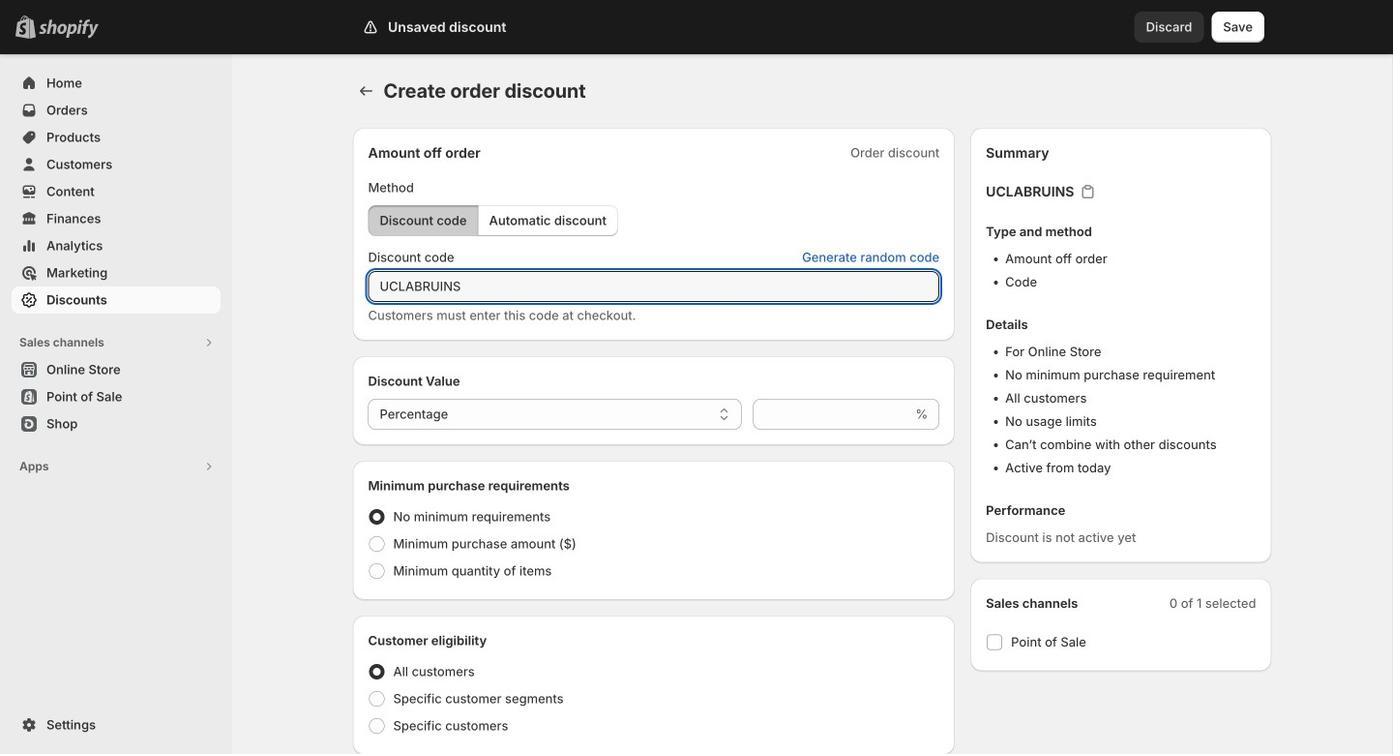 Task type: vqa. For each thing, say whether or not it's contained in the screenshot.
rightmost THE SHOPIFY image
no



Task type: locate. For each thing, give the bounding box(es) containing it.
shopify image
[[39, 19, 99, 38]]

None text field
[[368, 271, 940, 302]]

None text field
[[753, 399, 912, 430]]



